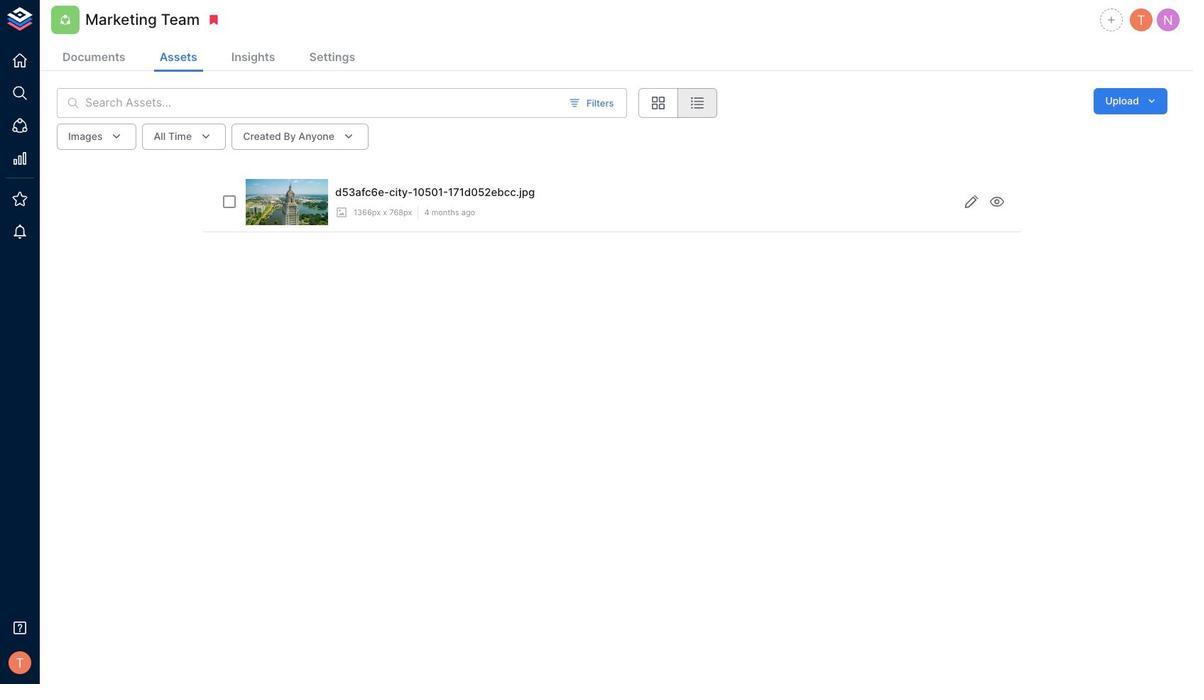Task type: vqa. For each thing, say whether or not it's contained in the screenshot.
'image'
no



Task type: locate. For each thing, give the bounding box(es) containing it.
Search Assets... text field
[[85, 88, 561, 118]]

d53afc6e city 10501 171d052ebcc.jpg image
[[246, 179, 328, 225]]

group
[[639, 88, 718, 118]]



Task type: describe. For each thing, give the bounding box(es) containing it.
remove bookmark image
[[208, 14, 221, 26]]



